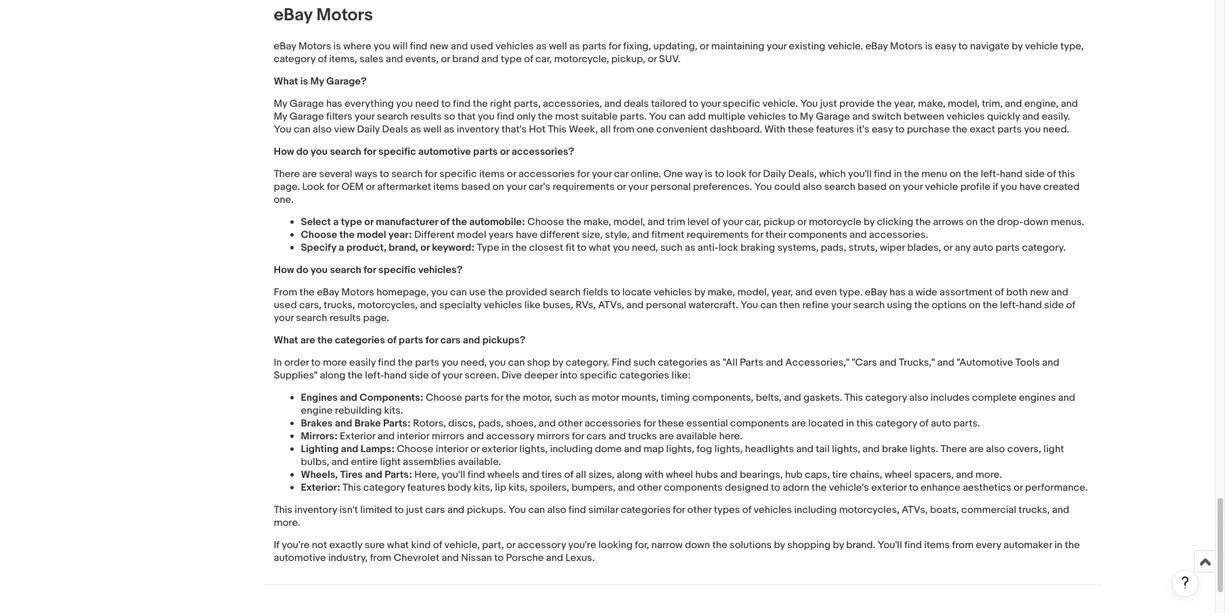 Task type: vqa. For each thing, say whether or not it's contained in the screenshot.
the inside Choose parts for the motor, such as motor mounts, timing components, belts, and gaskets. This category also includes complete engines and engine rebuilding kits.
yes



Task type: locate. For each thing, give the bounding box(es) containing it.
1 vertical spatial you'll
[[442, 469, 465, 482]]

well inside my garage has everything you need to find the right parts, accessories, and deals tailored to your specific vehicle. you just provide the year, make, model, trim, and engine, and my garage filters your search results so that you find only the most suitable parts. you can add multiple vehicles to my garage and switch between vehicles quickly and easily. you can also view daily deals as well as inventory that's hot this week, all from one convenient dashboard. with these features it's easy to purchase the exact parts you need.
[[423, 123, 442, 136]]

1 horizontal spatial model
[[457, 229, 486, 242]]

here.
[[719, 431, 742, 444]]

easy
[[935, 40, 956, 53], [872, 123, 893, 136]]

buses,
[[543, 299, 573, 312]]

1 vertical spatial just
[[406, 504, 423, 517]]

0 vertical spatial accessory
[[486, 431, 535, 444]]

new inside ebay motors is where you will find new and used vehicles as well as parts for fixing, updating, or maintaining your existing vehicle. ebay motors is easy to navigate by vehicle type, category of items, sales and events, or brand and type of car, motorcycle, pickup, or suv.
[[430, 40, 448, 53]]

model, inside my garage has everything you need to find the right parts, accessories, and deals tailored to your specific vehicle. you just provide the year, make, model, trim, and engine, and my garage filters your search results so that you find only the most suitable parts. you can add multiple vehicles to my garage and switch between vehicles quickly and easily. you can also view daily deals as well as inventory that's hot this week, all from one convenient dashboard. with these features it's easy to purchase the exact parts you need.
[[948, 98, 980, 111]]

accessories for or
[[518, 168, 575, 181]]

such inside select a type or manufacturer of the automobile: choose the make, model, and trim level of your car, pickup or motorcycle by clicking the arrows on the drop-down menus. choose the model year: different model years have different size, style, and fitment requirements for their components and accessories. specify a product, brand, or keyword: type in the closest fit to what you need, such as anti-lock braking systems, pads, struts, wiper blades, or any auto parts category.
[[660, 242, 683, 255]]

you inside there are several ways to search for specific items or accessories for your car online. one way is to look for daily deals, which you'll find in the menu on the left-hand side of this page. look for oem or aftermarket items based on your car's requirements or your personal preferences. you could also search based on your vehicle profile if you have created one.
[[1000, 181, 1017, 194]]

0 vertical spatial what
[[589, 242, 611, 255]]

gaskets.
[[803, 392, 842, 405]]

by inside select a type or manufacturer of the automobile: choose the make, model, and trim level of your car, pickup or motorcycle by clicking the arrows on the drop-down menus. choose the model year: different model years have different size, style, and fitment requirements for their components and accessories. specify a product, brand, or keyword: type in the closest fit to what you need, such as anti-lock braking systems, pads, struts, wiper blades, or any auto parts category.
[[864, 216, 875, 229]]

how
[[274, 146, 294, 159], [274, 264, 294, 277]]

1 horizontal spatial has
[[890, 287, 906, 299]]

these
[[788, 123, 814, 136], [658, 418, 684, 431]]

vehicle inside ebay motors is where you will find new and used vehicles as well as parts for fixing, updating, or maintaining your existing vehicle. ebay motors is easy to navigate by vehicle type, category of items, sales and events, or brand and type of car, motorcycle, pickup, or suv.
[[1025, 40, 1058, 53]]

just left the provide
[[820, 98, 837, 111]]

1 vertical spatial page.
[[363, 312, 389, 325]]

1 horizontal spatial from
[[613, 123, 634, 136]]

including inside choose interior or exterior lights, including dome and map lights, fog lights, headlights and tail lights, and brake lights. there are also covers, light bulbs, and entire light assemblies available.
[[550, 444, 593, 456]]

used inside ebay motors is where you will find new and used vehicles as well as parts for fixing, updating, or maintaining your existing vehicle. ebay motors is easy to navigate by vehicle type, category of items, sales and events, or brand and type of car, motorcycle, pickup, or suv.
[[470, 40, 493, 53]]

are inside choose interior or exterior lights, including dome and map lights, fog lights, headlights and tail lights, and brake lights. there are also covers, light bulbs, and entire light assemblies available.
[[969, 444, 984, 456]]

year:
[[388, 229, 412, 242]]

parts: inside wheels, tires and parts: here, you'll find wheels and tires of all sizes, along with wheel hubs and bearings, hub caps, tire chains, wheel spacers, and more. exterior: this category features body kits, lip kits, spoilers, bumpers, and other components designed to adorn the vehicle's exterior to enhance aesthetics or performance.
[[385, 469, 412, 482]]

1 vertical spatial model,
[[613, 216, 645, 229]]

for inside this inventory isn't limited to just cars and pickups. you can also find similar categories for other types of vehicles including motorcycles, atvs, boats, commercial trucks, and more.
[[673, 504, 685, 517]]

find up clicking
[[874, 168, 892, 181]]

0 vertical spatial inventory
[[457, 123, 499, 136]]

accessories inside there are several ways to search for specific items or accessories for your car online. one way is to look for daily deals, which you'll find in the menu on the left-hand side of this page. look for oem or aftermarket items based on your car's requirements or your personal preferences. you could also search based on your vehicle profile if you have created one.
[[518, 168, 575, 181]]

is inside there are several ways to search for specific items or accessories for your car online. one way is to look for daily deals, which you'll find in the menu on the left-hand side of this page. look for oem or aftermarket items based on your car's requirements or your personal preferences. you could also search based on your vehicle profile if you have created one.
[[705, 168, 713, 181]]

2 vertical spatial such
[[554, 392, 577, 405]]

cars up sizes,
[[587, 431, 606, 444]]

1 vertical spatial components
[[730, 418, 789, 431]]

1 wheel from the left
[[666, 469, 693, 482]]

this up if
[[274, 504, 292, 517]]

more. up commercial
[[976, 469, 1002, 482]]

based up automobile:
[[461, 181, 490, 194]]

mirrors up assemblies
[[432, 431, 464, 444]]

1 vertical spatial what
[[387, 540, 409, 552]]

2 vertical spatial side
[[409, 370, 429, 383]]

motorcycle,
[[554, 53, 609, 66]]

have right years
[[516, 229, 538, 242]]

of inside there are several ways to search for specific items or accessories for your car online. one way is to look for daily deals, which you'll find in the menu on the left-hand side of this page. look for oem or aftermarket items based on your car's requirements or your personal preferences. you could also search based on your vehicle profile if you have created one.
[[1047, 168, 1056, 181]]

how up the from
[[274, 264, 294, 277]]

struts,
[[849, 242, 878, 255]]

vehicle
[[1025, 40, 1058, 53], [925, 181, 958, 194]]

can left the then
[[760, 299, 777, 312]]

deeper
[[524, 370, 558, 383]]

lights.
[[910, 444, 938, 456]]

specific inside my garage has everything you need to find the right parts, accessories, and deals tailored to your specific vehicle. you just provide the year, make, model, trim, and engine, and my garage filters your search results so that you find only the most suitable parts. you can add multiple vehicles to my garage and switch between vehicles quickly and easily. you can also view daily deals as well as inventory that's hot this week, all from one convenient dashboard. with these features it's easy to purchase the exact parts you need.
[[723, 98, 760, 111]]

fog
[[697, 444, 712, 456]]

vehicles inside this inventory isn't limited to just cars and pickups. you can also find similar categories for other types of vehicles including motorcycles, atvs, boats, commercial trucks, and more.
[[754, 504, 792, 517]]

aftermarket
[[377, 181, 431, 194]]

1 vertical spatial accessory
[[518, 540, 566, 552]]

new right both
[[1030, 287, 1049, 299]]

0 horizontal spatial new
[[430, 40, 448, 53]]

0 vertical spatial all
[[600, 123, 611, 136]]

there inside choose interior or exterior lights, including dome and map lights, fog lights, headlights and tail lights, and brake lights. there are also covers, light bulbs, and entire light assemblies available.
[[941, 444, 967, 456]]

on
[[950, 168, 961, 181], [493, 181, 504, 194], [889, 181, 901, 194], [966, 216, 978, 229], [969, 299, 980, 312]]

or left online.
[[617, 181, 626, 194]]

1 vertical spatial used
[[274, 299, 297, 312]]

left- inside there are several ways to search for specific items or accessories for your car online. one way is to look for daily deals, which you'll find in the menu on the left-hand side of this page. look for oem or aftermarket items based on your car's requirements or your personal preferences. you could also search based on your vehicle profile if you have created one.
[[981, 168, 1000, 181]]

provided
[[505, 287, 547, 299]]

automotive down so
[[418, 146, 471, 159]]

1 vertical spatial what
[[274, 335, 298, 347]]

need, right style,
[[632, 242, 658, 255]]

0 vertical spatial has
[[326, 98, 342, 111]]

parts: for and
[[385, 469, 412, 482]]

you inside there are several ways to search for specific items or accessories for your car online. one way is to look for daily deals, which you'll find in the menu on the left-hand side of this page. look for oem or aftermarket items based on your car's requirements or your personal preferences. you could also search based on your vehicle profile if you have created one.
[[754, 181, 772, 194]]

is left garage?
[[300, 75, 308, 88]]

vehicle. up with
[[763, 98, 798, 111]]

this right the located at the bottom
[[856, 418, 873, 431]]

0 vertical spatial well
[[549, 40, 567, 53]]

chevrolet
[[394, 552, 439, 565]]

boats,
[[930, 504, 959, 517]]

1 model from the left
[[357, 229, 386, 242]]

search left need
[[377, 111, 408, 123]]

1 horizontal spatial other
[[637, 482, 662, 495]]

fitment
[[651, 229, 684, 242]]

choose up rotors,
[[426, 392, 462, 405]]

3 lights, from the left
[[714, 444, 743, 456]]

existing
[[789, 40, 825, 53]]

aesthetics
[[963, 482, 1011, 495]]

search
[[377, 111, 408, 123], [330, 146, 361, 159], [391, 168, 423, 181], [824, 181, 855, 194], [330, 264, 361, 277], [549, 287, 581, 299], [853, 299, 885, 312], [296, 312, 327, 325]]

these inside brakes and brake parts: rotors, discs, pads, shoes, and other accessories for these essential components are located in this category of auto parts. mirrors: exterior and interior mirrors and accessory mirrors for cars and trucks are available here.
[[658, 418, 684, 431]]

the left size, at the left top
[[566, 216, 581, 229]]

2 vertical spatial a
[[908, 287, 913, 299]]

also left covers,
[[986, 444, 1005, 456]]

requirements
[[553, 181, 615, 194], [687, 229, 749, 242]]

need,
[[632, 242, 658, 255], [461, 357, 487, 370]]

requirements inside select a type or manufacturer of the automobile: choose the make, model, and trim level of your car, pickup or motorcycle by clicking the arrows on the drop-down menus. choose the model year: different model years have different size, style, and fitment requirements for their components and accessories. specify a product, brand, or keyword: type in the closest fit to what you need, such as anti-lock braking systems, pads, struts, wiper blades, or any auto parts category.
[[687, 229, 749, 242]]

0 horizontal spatial from
[[370, 552, 391, 565]]

0 vertical spatial other
[[558, 418, 582, 431]]

other inside brakes and brake parts: rotors, discs, pads, shoes, and other accessories for these essential components are located in this category of auto parts. mirrors: exterior and interior mirrors and accessory mirrors for cars and trucks are available here.
[[558, 418, 582, 431]]

0 horizontal spatial type
[[341, 216, 362, 229]]

0 vertical spatial these
[[788, 123, 814, 136]]

1 vertical spatial along
[[617, 469, 642, 482]]

more.
[[976, 469, 1002, 482], [274, 517, 300, 530]]

items inside if you're not exactly sure what kind of vehicle, part, or accessory you're looking for, narrow down the solutions by shopping by brand. you'll find items from every automaker in the automotive industry, from chevrolet and nissan to porsche and lexus.
[[924, 540, 950, 552]]

1 horizontal spatial page.
[[363, 312, 389, 325]]

1 horizontal spatial light
[[1043, 444, 1064, 456]]

from the ebay motors homepage, you can use the provided search fields to locate vehicles by make, model, year, and even type. ebay has a wide assortment of both new and used cars, trucks, motorcycles, and specialty vehicles like buses, rvs, atvs, and personal watercraft. you can then refine your search using the options on the left-hand side of your search results page.
[[274, 287, 1075, 325]]

1 vertical spatial daily
[[763, 168, 786, 181]]

find right will
[[410, 40, 427, 53]]

1 horizontal spatial daily
[[763, 168, 786, 181]]

left-
[[981, 168, 1000, 181], [1000, 299, 1019, 312], [365, 370, 384, 383]]

2 vertical spatial left-
[[365, 370, 384, 383]]

lip
[[495, 482, 506, 495]]

multiple
[[708, 111, 745, 123]]

also right could
[[803, 181, 822, 194]]

1 do from the top
[[296, 146, 308, 159]]

1 horizontal spatial interior
[[436, 444, 468, 456]]

you inside this inventory isn't limited to just cars and pickups. you can also find similar categories for other types of vehicles including motorcycles, atvs, boats, commercial trucks, and more.
[[508, 504, 526, 517]]

are
[[302, 168, 317, 181], [300, 335, 315, 347], [791, 418, 806, 431], [659, 431, 674, 444], [969, 444, 984, 456]]

trucks, down performance.
[[1019, 504, 1050, 517]]

or inside if you're not exactly sure what kind of vehicle, part, or accessory you're looking for, narrow down the solutions by shopping by brand. you'll find items from every automaker in the automotive industry, from chevrolet and nissan to porsche and lexus.
[[506, 540, 515, 552]]

model, inside from the ebay motors homepage, you can use the provided search fields to locate vehicles by make, model, year, and even type. ebay has a wide assortment of both new and used cars, trucks, motorcycles, and specialty vehicles like buses, rvs, atvs, and personal watercraft. you can then refine your search using the options on the left-hand side of your search results page.
[[737, 287, 769, 299]]

to left purchase
[[895, 123, 905, 136]]

your up lock
[[723, 216, 743, 229]]

into
[[560, 370, 577, 383]]

2 do from the top
[[296, 264, 308, 277]]

accessories.
[[869, 229, 928, 242]]

it's
[[856, 123, 869, 136]]

0 vertical spatial you'll
[[848, 168, 872, 181]]

2 lights, from the left
[[666, 444, 694, 456]]

specific
[[723, 98, 760, 111], [378, 146, 416, 159], [439, 168, 477, 181], [378, 264, 416, 277], [580, 370, 617, 383]]

1 horizontal spatial model,
[[737, 287, 769, 299]]

cars inside this inventory isn't limited to just cars and pickups. you can also find similar categories for other types of vehicles including motorcycles, atvs, boats, commercial trucks, and more.
[[425, 504, 445, 517]]

commercial
[[961, 504, 1016, 517]]

this inside brakes and brake parts: rotors, discs, pads, shoes, and other accessories for these essential components are located in this category of auto parts. mirrors: exterior and interior mirrors and accessory mirrors for cars and trucks are available here.
[[856, 418, 873, 431]]

you right deals
[[649, 111, 667, 123]]

need, inside in order to more easily find the parts you need, you can shop by category. find such categories as "all parts and accessories," "cars and trucks," and "automotive tools and supplies" along the left-hand side of your screen. dive deeper into specific categories like:
[[461, 357, 487, 370]]

0 horizontal spatial including
[[550, 444, 593, 456]]

motorcycles,
[[357, 299, 418, 312], [839, 504, 899, 517]]

anti-
[[698, 242, 719, 255]]

vehicle,
[[444, 540, 480, 552]]

of up keyword:
[[440, 216, 450, 229]]

for left their
[[751, 229, 763, 242]]

you'll right which
[[848, 168, 872, 181]]

0 horizontal spatial trucks,
[[324, 299, 355, 312]]

choose inside the choose parts for the motor, such as motor mounts, timing components, belts, and gaskets. this category also includes complete engines and engine rebuilding kits.
[[426, 392, 462, 405]]

you inside ebay motors is where you will find new and used vehicles as well as parts for fixing, updating, or maintaining your existing vehicle. ebay motors is easy to navigate by vehicle type, category of items, sales and events, or brand and type of car, motorcycle, pickup, or suv.
[[374, 40, 390, 53]]

0 horizontal spatial all
[[576, 469, 586, 482]]

ebay motors
[[274, 5, 373, 26]]

in inside there are several ways to search for specific items or accessories for your car online. one way is to look for daily deals, which you'll find in the menu on the left-hand side of this page. look for oem or aftermarket items based on your car's requirements or your personal preferences. you could also search based on your vehicle profile if you have created one.
[[894, 168, 902, 181]]

auto inside select a type or manufacturer of the automobile: choose the make, model, and trim level of your car, pickup or motorcycle by clicking the arrows on the drop-down menus. choose the model year: different model years have different size, style, and fitment requirements for their components and accessories. specify a product, brand, or keyword: type in the closest fit to what you need, such as anti-lock braking systems, pads, struts, wiper blades, or any auto parts category.
[[973, 242, 993, 255]]

located
[[808, 418, 844, 431]]

parts: for brake
[[383, 418, 411, 431]]

have inside there are several ways to search for specific items or accessories for your car online. one way is to look for daily deals, which you'll find in the menu on the left-hand side of this page. look for oem or aftermarket items based on your car's requirements or your personal preferences. you could also search based on your vehicle profile if you have created one.
[[1019, 181, 1041, 194]]

0 horizontal spatial this
[[856, 418, 873, 431]]

on right arrows
[[966, 216, 978, 229]]

to
[[958, 40, 968, 53], [441, 98, 451, 111], [689, 98, 698, 111], [788, 111, 798, 123], [895, 123, 905, 136], [380, 168, 389, 181], [715, 168, 724, 181], [577, 242, 587, 255], [611, 287, 620, 299], [311, 357, 321, 370], [771, 482, 780, 495], [909, 482, 918, 495], [394, 504, 404, 517], [494, 552, 504, 565]]

1 vertical spatial inventory
[[295, 504, 337, 517]]

parts down drop-
[[996, 242, 1020, 255]]

0 vertical spatial along
[[320, 370, 345, 383]]

any
[[955, 242, 971, 255]]

preferences.
[[693, 181, 752, 194]]

0 horizontal spatial page.
[[274, 181, 300, 194]]

created
[[1043, 181, 1080, 194]]

accessory right the part,
[[518, 540, 566, 552]]

you inside from the ebay motors homepage, you can use the provided search fields to locate vehicles by make, model, year, and even type. ebay has a wide assortment of both new and used cars, trucks, motorcycles, and specialty vehicles like buses, rvs, atvs, and personal watercraft. you can then refine your search using the options on the left-hand side of your search results page.
[[740, 299, 758, 312]]

category. inside select a type or manufacturer of the automobile: choose the make, model, and trim level of your car, pickup or motorcycle by clicking the arrows on the drop-down menus. choose the model year: different model years have different size, style, and fitment requirements for their components and accessories. specify a product, brand, or keyword: type in the closest fit to what you need, such as anti-lock braking systems, pads, struts, wiper blades, or any auto parts category.
[[1022, 242, 1066, 255]]

based
[[461, 181, 490, 194], [858, 181, 887, 194]]

0 vertical spatial motorcycles,
[[357, 299, 418, 312]]

easy inside my garage has everything you need to find the right parts, accessories, and deals tailored to your specific vehicle. you just provide the year, make, model, trim, and engine, and my garage filters your search results so that you find only the most suitable parts. you can add multiple vehicles to my garage and switch between vehicles quickly and easily. you can also view daily deals as well as inventory that's hot this week, all from one convenient dashboard. with these features it's easy to purchase the exact parts you need.
[[872, 123, 893, 136]]

deals
[[382, 123, 408, 136]]

1 horizontal spatial atvs,
[[902, 504, 928, 517]]

including inside this inventory isn't limited to just cars and pickups. you can also find similar categories for other types of vehicles including motorcycles, atvs, boats, commercial trucks, and more.
[[794, 504, 837, 517]]

2 vertical spatial other
[[687, 504, 712, 517]]

1 vertical spatial features
[[407, 482, 445, 495]]

interior up assemblies
[[397, 431, 429, 444]]

all right week,
[[600, 123, 611, 136]]

choose down look
[[301, 229, 337, 242]]

0 horizontal spatial features
[[407, 482, 445, 495]]

choose up here,
[[397, 444, 433, 456]]

year, inside from the ebay motors homepage, you can use the provided search fields to locate vehicles by make, model, year, and even type. ebay has a wide assortment of both new and used cars, trucks, motorcycles, and specialty vehicles like buses, rvs, atvs, and personal watercraft. you can then refine your search using the options on the left-hand side of your search results page.
[[771, 287, 793, 299]]

interior inside choose interior or exterior lights, including dome and map lights, fog lights, headlights and tail lights, and brake lights. there are also covers, light bulbs, and entire light assemblies available.
[[436, 444, 468, 456]]

what for what is my garage?
[[274, 75, 298, 88]]

2 horizontal spatial items
[[924, 540, 950, 552]]

components inside select a type or manufacturer of the automobile: choose the make, model, and trim level of your car, pickup or motorcycle by clicking the arrows on the drop-down menus. choose the model year: different model years have different size, style, and fitment requirements for their components and accessories. specify a product, brand, or keyword: type in the closest fit to what you need, such as anti-lock braking systems, pads, struts, wiper blades, or any auto parts category.
[[788, 229, 847, 242]]

1 horizontal spatial such
[[633, 357, 656, 370]]

1 vertical spatial there
[[941, 444, 967, 456]]

of down need.
[[1047, 168, 1056, 181]]

side right both
[[1044, 299, 1064, 312]]

your inside in order to more easily find the parts you need, you can shop by category. find such categories as "all parts and accessories," "cars and trucks," and "automotive tools and supplies" along the left-hand side of your screen. dive deeper into specific categories like:
[[442, 370, 462, 383]]

parts inside my garage has everything you need to find the right parts, accessories, and deals tailored to your specific vehicle. you just provide the year, make, model, trim, and engine, and my garage filters your search results so that you find only the most suitable parts. you can add multiple vehicles to my garage and switch between vehicles quickly and easily. you can also view daily deals as well as inventory that's hot this week, all from one convenient dashboard. with these features it's easy to purchase the exact parts you need.
[[998, 123, 1022, 136]]

1 horizontal spatial this
[[1058, 168, 1075, 181]]

hand up components:
[[384, 370, 407, 383]]

left- inside in order to more easily find the parts you need, you can shop by category. find such categories as "all parts and accessories," "cars and trucks," and "automotive tools and supplies" along the left-hand side of your screen. dive deeper into specific categories like:
[[365, 370, 384, 383]]

a
[[333, 216, 339, 229], [339, 242, 344, 255], [908, 287, 913, 299]]

parts inside in order to more easily find the parts you need, you can shop by category. find such categories as "all parts and accessories," "cars and trucks," and "automotive tools and supplies" along the left-hand side of your screen. dive deeper into specific categories like:
[[415, 357, 439, 370]]

new left the brand
[[430, 40, 448, 53]]

specific inside there are several ways to search for specific items or accessories for your car online. one way is to look for daily deals, which you'll find in the menu on the left-hand side of this page. look for oem or aftermarket items based on your car's requirements or your personal preferences. you could also search based on your vehicle profile if you have created one.
[[439, 168, 477, 181]]

easily.
[[1042, 111, 1070, 123]]

0 horizontal spatial motorcycles,
[[357, 299, 418, 312]]

0 vertical spatial this
[[1058, 168, 1075, 181]]

by inside from the ebay motors homepage, you can use the provided search fields to locate vehicles by make, model, year, and even type. ebay has a wide assortment of both new and used cars, trucks, motorcycles, and specialty vehicles like buses, rvs, atvs, and personal watercraft. you can then refine your search using the options on the left-hand side of your search results page.
[[694, 287, 705, 299]]

1 vertical spatial category.
[[566, 357, 609, 370]]

1 vertical spatial such
[[633, 357, 656, 370]]

left- right assortment
[[1000, 299, 1019, 312]]

also down spoilers,
[[547, 504, 566, 517]]

engines
[[301, 392, 338, 405]]

lamps:
[[361, 444, 395, 456]]

2 you're from the left
[[568, 540, 596, 552]]

2 kits, from the left
[[508, 482, 527, 495]]

0 vertical spatial do
[[296, 146, 308, 159]]

accessories for other
[[585, 418, 641, 431]]

0 vertical spatial what
[[274, 75, 298, 88]]

ebay motors main content
[[263, 0, 1199, 599]]

1 horizontal spatial exterior
[[871, 482, 907, 495]]

2 how from the top
[[274, 264, 294, 277]]

of right types
[[742, 504, 751, 517]]

year, left refine
[[771, 287, 793, 299]]

along left with
[[617, 469, 642, 482]]

also inside there are several ways to search for specific items or accessories for your car online. one way is to look for daily deals, which you'll find in the menu on the left-hand side of this page. look for oem or aftermarket items based on your car's requirements or your personal preferences. you could also search based on your vehicle profile if you have created one.
[[803, 181, 822, 194]]

pads, right discs,
[[478, 418, 504, 431]]

vehicles down adorn
[[754, 504, 792, 517]]

convenient
[[656, 123, 708, 136]]

0 horizontal spatial auto
[[931, 418, 951, 431]]

of inside in order to more easily find the parts you need, you can shop by category. find such categories as "all parts and accessories," "cars and trucks," and "automotive tools and supplies" along the left-hand side of your screen. dive deeper into specific categories like:
[[431, 370, 440, 383]]

using
[[887, 299, 912, 312]]

items
[[479, 168, 505, 181], [433, 181, 459, 194], [924, 540, 950, 552]]

0 horizontal spatial exterior
[[482, 444, 517, 456]]

1 vertical spatial easy
[[872, 123, 893, 136]]

vehicles?
[[418, 264, 463, 277]]

1 horizontal spatial you're
[[568, 540, 596, 552]]

4 lights, from the left
[[832, 444, 860, 456]]

0 horizontal spatial easy
[[872, 123, 893, 136]]

1 horizontal spatial kits,
[[508, 482, 527, 495]]

0 vertical spatial hand
[[1000, 168, 1023, 181]]

side inside in order to more easily find the parts you need, you can shop by category. find such categories as "all parts and accessories," "cars and trucks," and "automotive tools and supplies" along the left-hand side of your screen. dive deeper into specific categories like:
[[409, 370, 429, 383]]

you left will
[[374, 40, 390, 53]]

for inside select a type or manufacturer of the automobile: choose the make, model, and trim level of your car, pickup or motorcycle by clicking the arrows on the drop-down menus. choose the model year: different model years have different size, style, and fitment requirements for their components and accessories. specify a product, brand, or keyword: type in the closest fit to what you need, such as anti-lock braking systems, pads, struts, wiper blades, or any auto parts category.
[[751, 229, 763, 242]]

2 vertical spatial components
[[664, 482, 723, 495]]

1 horizontal spatial results
[[410, 111, 442, 123]]

several
[[319, 168, 352, 181]]

events,
[[405, 53, 439, 66]]

by inside in order to more easily find the parts you need, you can shop by category. find such categories as "all parts and accessories," "cars and trucks," and "automotive tools and supplies" along the left-hand side of your screen. dive deeper into specific categories like:
[[552, 357, 563, 370]]

the left menu
[[904, 168, 919, 181]]

motorcycles, inside this inventory isn't limited to just cars and pickups. you can also find similar categories for other types of vehicles including motorcycles, atvs, boats, commercial trucks, and more.
[[839, 504, 899, 517]]

1 vertical spatial requirements
[[687, 229, 749, 242]]

1 horizontal spatial along
[[617, 469, 642, 482]]

accessory up wheels
[[486, 431, 535, 444]]

1 vertical spatial parts.
[[953, 418, 980, 431]]

1 horizontal spatial car,
[[745, 216, 761, 229]]

0 vertical spatial side
[[1025, 168, 1045, 181]]

2 what from the top
[[274, 335, 298, 347]]

0 vertical spatial category.
[[1022, 242, 1066, 255]]

exact
[[970, 123, 995, 136]]

1 vertical spatial this
[[856, 418, 873, 431]]

of right both
[[1066, 299, 1075, 312]]

vehicles right the brand
[[496, 40, 534, 53]]

0 horizontal spatial wheel
[[666, 469, 693, 482]]

0 horizontal spatial interior
[[397, 431, 429, 444]]

personal left watercraft.
[[646, 299, 686, 312]]

need, down pickups?
[[461, 357, 487, 370]]

page. left look
[[274, 181, 300, 194]]

on inside select a type or manufacturer of the automobile: choose the make, model, and trim level of your car, pickup or motorcycle by clicking the arrows on the drop-down menus. choose the model year: different model years have different size, style, and fitment requirements for their components and accessories. specify a product, brand, or keyword: type in the closest fit to what you need, such as anti-lock braking systems, pads, struts, wiper blades, or any auto parts category.
[[966, 216, 978, 229]]

what is my garage?
[[274, 75, 367, 88]]

model,
[[948, 98, 980, 111], [613, 216, 645, 229], [737, 287, 769, 299]]

in inside brakes and brake parts: rotors, discs, pads, shoes, and other accessories for these essential components are located in this category of auto parts. mirrors: exterior and interior mirrors and accessory mirrors for cars and trucks are available here.
[[846, 418, 854, 431]]

such inside in order to more easily find the parts you need, you can shop by category. find such categories as "all parts and accessories," "cars and trucks," and "automotive tools and supplies" along the left-hand side of your screen. dive deeper into specific categories like:
[[633, 357, 656, 370]]

find inside there are several ways to search for specific items or accessories for your car online. one way is to look for daily deals, which you'll find in the menu on the left-hand side of this page. look for oem or aftermarket items based on your car's requirements or your personal preferences. you could also search based on your vehicle profile if you have created one.
[[874, 168, 892, 181]]

1 what from the top
[[274, 75, 298, 88]]

how for how do you search for specific automotive parts or accessories?
[[274, 146, 294, 159]]

kits.
[[384, 405, 403, 418]]

a right specify
[[339, 242, 344, 255]]

0 horizontal spatial category.
[[566, 357, 609, 370]]

maintaining
[[711, 40, 764, 53]]

garage left filters at the left top of the page
[[290, 111, 324, 123]]

for left oem
[[327, 181, 339, 194]]

such
[[660, 242, 683, 255], [633, 357, 656, 370], [554, 392, 577, 405]]

0 vertical spatial easy
[[935, 40, 956, 53]]

1 how from the top
[[274, 146, 294, 159]]

can inside in order to more easily find the parts you need, you can shop by category. find such categories as "all parts and accessories," "cars and trucks," and "automotive tools and supplies" along the left-hand side of your screen. dive deeper into specific categories like:
[[508, 357, 525, 370]]

the right adorn
[[812, 482, 827, 495]]

rotors,
[[413, 418, 446, 431]]

select a type or manufacturer of the automobile: choose the make, model, and trim level of your car, pickup or motorcycle by clicking the arrows on the drop-down menus. choose the model year: different model years have different size, style, and fitment requirements for their components and accessories. specify a product, brand, or keyword: type in the closest fit to what you need, such as anti-lock braking systems, pads, struts, wiper blades, or any auto parts category.
[[301, 216, 1084, 255]]

entire
[[351, 456, 378, 469]]

profile
[[960, 181, 990, 194]]

motorcycle
[[809, 216, 861, 229]]

1 vertical spatial year,
[[771, 287, 793, 299]]

2 model from the left
[[457, 229, 486, 242]]

years
[[489, 229, 514, 242]]

of left screen.
[[431, 370, 440, 383]]

model left years
[[457, 229, 486, 242]]

could
[[774, 181, 801, 194]]

1 horizontal spatial year,
[[894, 98, 916, 111]]

1 horizontal spatial features
[[816, 123, 854, 136]]

2 mirrors from the left
[[537, 431, 570, 444]]

side inside there are several ways to search for specific items or accessories for your car online. one way is to look for daily deals, which you'll find in the menu on the left-hand side of this page. look for oem or aftermarket items based on your car's requirements or your personal preferences. you could also search based on your vehicle profile if you have created one.
[[1025, 168, 1045, 181]]

car, left motorcycle,
[[535, 53, 552, 66]]

0 horizontal spatial based
[[461, 181, 490, 194]]

vehicle.
[[828, 40, 863, 53], [763, 98, 798, 111]]

search up motorcycle
[[824, 181, 855, 194]]

cars,
[[299, 299, 321, 312]]

tire
[[832, 469, 848, 482]]

well
[[549, 40, 567, 53], [423, 123, 442, 136]]

inventory inside this inventory isn't limited to just cars and pickups. you can also find similar categories for other types of vehicles including motorcycles, atvs, boats, commercial trucks, and more.
[[295, 504, 337, 517]]

or right pickup
[[797, 216, 806, 229]]

results left so
[[410, 111, 442, 123]]

this inside there are several ways to search for specific items or accessories for your car online. one way is to look for daily deals, which you'll find in the menu on the left-hand side of this page. look for oem or aftermarket items based on your car's requirements or your personal preferences. you could also search based on your vehicle profile if you have created one.
[[1058, 168, 1075, 181]]

what inside if you're not exactly sure what kind of vehicle, part, or accessory you're looking for, narrow down the solutions by shopping by brand. you'll find items from every automaker in the automotive industry, from chevrolet and nissan to porsche and lexus.
[[387, 540, 409, 552]]

limited
[[360, 504, 392, 517]]

model left year:
[[357, 229, 386, 242]]

tail
[[816, 444, 830, 456]]

one.
[[274, 194, 294, 207]]

down inside if you're not exactly sure what kind of vehicle, part, or accessory you're looking for, narrow down the solutions by shopping by brand. you'll find items from every automaker in the automotive industry, from chevrolet and nissan to porsche and lexus.
[[685, 540, 710, 552]]

1 vertical spatial other
[[637, 482, 662, 495]]

0 horizontal spatial model
[[357, 229, 386, 242]]

components down the belts,
[[730, 418, 789, 431]]

components inside brakes and brake parts: rotors, discs, pads, shoes, and other accessories for these essential components are located in this category of auto parts. mirrors: exterior and interior mirrors and accessory mirrors for cars and trucks are available here.
[[730, 418, 789, 431]]

search inside my garage has everything you need to find the right parts, accessories, and deals tailored to your specific vehicle. you just provide the year, make, model, trim, and engine, and my garage filters your search results so that you find only the most suitable parts. you can add multiple vehicles to my garage and switch between vehicles quickly and easily. you can also view daily deals as well as inventory that's hot this week, all from one convenient dashboard. with these features it's easy to purchase the exact parts you need.
[[377, 111, 408, 123]]

1 vertical spatial all
[[576, 469, 586, 482]]

other inside wheels, tires and parts: here, you'll find wheels and tires of all sizes, along with wheel hubs and bearings, hub caps, tire chains, wheel spacers, and more. exterior: this category features body kits, lip kits, spoilers, bumpers, and other components designed to adorn the vehicle's exterior to enhance aesthetics or performance.
[[637, 482, 662, 495]]

also inside my garage has everything you need to find the right parts, accessories, and deals tailored to your specific vehicle. you just provide the year, make, model, trim, and engine, and my garage filters your search results so that you find only the most suitable parts. you can add multiple vehicles to my garage and switch between vehicles quickly and easily. you can also view daily deals as well as inventory that's hot this week, all from one convenient dashboard. with these features it's easy to purchase the exact parts you need.
[[313, 123, 332, 136]]

and
[[451, 40, 468, 53], [386, 53, 403, 66], [481, 53, 499, 66], [604, 98, 621, 111], [1005, 98, 1022, 111], [1061, 98, 1078, 111], [852, 111, 870, 123], [1022, 111, 1039, 123], [648, 216, 665, 229], [632, 229, 649, 242], [850, 229, 867, 242], [795, 287, 812, 299], [1051, 287, 1068, 299], [420, 299, 437, 312], [626, 299, 644, 312], [463, 335, 480, 347], [766, 357, 783, 370], [879, 357, 897, 370], [937, 357, 954, 370], [1042, 357, 1059, 370], [340, 392, 357, 405], [784, 392, 801, 405], [1058, 392, 1075, 405], [335, 418, 352, 431], [539, 418, 556, 431], [378, 431, 395, 444], [467, 431, 484, 444], [609, 431, 626, 444], [341, 444, 358, 456], [624, 444, 641, 456], [796, 444, 813, 456], [862, 444, 880, 456], [332, 456, 349, 469], [365, 469, 382, 482], [522, 469, 539, 482], [720, 469, 737, 482], [956, 469, 973, 482], [618, 482, 635, 495], [447, 504, 465, 517], [1052, 504, 1069, 517], [442, 552, 459, 565], [546, 552, 563, 565]]

1 horizontal spatial motorcycles,
[[839, 504, 899, 517]]

all
[[600, 123, 611, 136], [576, 469, 586, 482]]

the up "engines and components:" on the left bottom of the page
[[348, 370, 363, 383]]

1 vertical spatial new
[[1030, 287, 1049, 299]]

from right industry,
[[370, 552, 391, 565]]

automotive inside if you're not exactly sure what kind of vehicle, part, or accessory you're looking for, narrow down the solutions by shopping by brand. you'll find items from every automaker in the automotive industry, from chevrolet and nissan to porsche and lexus.
[[274, 552, 326, 565]]

1 horizontal spatial what
[[589, 242, 611, 255]]

brakes and brake parts: rotors, discs, pads, shoes, and other accessories for these essential components are located in this category of auto parts. mirrors: exterior and interior mirrors and accessory mirrors for cars and trucks are available here.
[[301, 418, 980, 444]]

cars down specialty
[[440, 335, 461, 347]]

vehicles
[[496, 40, 534, 53], [748, 111, 786, 123], [947, 111, 985, 123], [654, 287, 692, 299], [484, 299, 522, 312], [754, 504, 792, 517]]

such down into
[[554, 392, 577, 405]]

such down trim
[[660, 242, 683, 255]]

trucks, right cars,
[[324, 299, 355, 312]]

of up the lights.
[[919, 418, 928, 431]]

0 horizontal spatial need,
[[461, 357, 487, 370]]

of down homepage,
[[387, 335, 396, 347]]

1 vertical spatial trucks,
[[1019, 504, 1050, 517]]

parts: left here,
[[385, 469, 412, 482]]

find inside if you're not exactly sure what kind of vehicle, part, or accessory you're looking for, narrow down the solutions by shopping by brand. you'll find items from every automaker in the automotive industry, from chevrolet and nissan to porsche and lexus.
[[904, 540, 922, 552]]

fixing,
[[623, 40, 651, 53]]

page. up what are the categories of parts for cars and pickups?
[[363, 312, 389, 325]]

how for how do you search for specific vehicles?
[[274, 264, 294, 277]]

just
[[820, 98, 837, 111], [406, 504, 423, 517]]

0 horizontal spatial along
[[320, 370, 345, 383]]

1 vertical spatial personal
[[646, 299, 686, 312]]

can down spoilers,
[[528, 504, 545, 517]]

what up in at the left
[[274, 335, 298, 347]]

pads, down motorcycle
[[821, 242, 846, 255]]

atvs, inside from the ebay motors homepage, you can use the provided search fields to locate vehicles by make, model, year, and even type. ebay has a wide assortment of both new and used cars, trucks, motorcycles, and specialty vehicles like buses, rvs, atvs, and personal watercraft. you can then refine your search using the options on the left-hand side of your search results page.
[[598, 299, 624, 312]]

1 vertical spatial how
[[274, 264, 294, 277]]

more. inside this inventory isn't limited to just cars and pickups. you can also find similar categories for other types of vehicles including motorcycles, atvs, boats, commercial trucks, and more.
[[274, 517, 300, 530]]

parts down that
[[473, 146, 498, 159]]

you'll inside wheels, tires and parts: here, you'll find wheels and tires of all sizes, along with wheel hubs and bearings, hub caps, tire chains, wheel spacers, and more. exterior: this category features body kits, lip kits, spoilers, bumpers, and other components designed to adorn the vehicle's exterior to enhance aesthetics or performance.
[[442, 469, 465, 482]]

0 vertical spatial need,
[[632, 242, 658, 255]]

the left both
[[983, 299, 998, 312]]

based right which
[[858, 181, 887, 194]]

0 vertical spatial more.
[[976, 469, 1002, 482]]

left- down the 'exact'
[[981, 168, 1000, 181]]

0 horizontal spatial year,
[[771, 287, 793, 299]]

what
[[589, 242, 611, 255], [387, 540, 409, 552]]

just up kind
[[406, 504, 423, 517]]



Task type: describe. For each thing, give the bounding box(es) containing it.
parts inside select a type or manufacturer of the automobile: choose the make, model, and trim level of your car, pickup or motorcycle by clicking the arrows on the drop-down menus. choose the model year: different model years have different size, style, and fitment requirements for their components and accessories. specify a product, brand, or keyword: type in the closest fit to what you need, such as anti-lock braking systems, pads, struts, wiper blades, or any auto parts category.
[[996, 242, 1020, 255]]

all inside my garage has everything you need to find the right parts, accessories, and deals tailored to your specific vehicle. you just provide the year, make, model, trim, and engine, and my garage filters your search results so that you find only the most suitable parts. you can add multiple vehicles to my garage and switch between vehicles quickly and easily. you can also view daily deals as well as inventory that's hot this week, all from one convenient dashboard. with these features it's easy to purchase the exact parts you need.
[[600, 123, 611, 136]]

your right refine
[[831, 299, 851, 312]]

the left drop-
[[980, 216, 995, 229]]

on up clicking
[[889, 181, 901, 194]]

provide
[[839, 98, 875, 111]]

exterior inside wheels, tires and parts: here, you'll find wheels and tires of all sizes, along with wheel hubs and bearings, hub caps, tire chains, wheel spacers, and more. exterior: this category features body kits, lip kits, spoilers, bumpers, and other components designed to adorn the vehicle's exterior to enhance aesthetics or performance.
[[871, 482, 907, 495]]

0 vertical spatial automotive
[[418, 146, 471, 159]]

as inside select a type or manufacturer of the automobile: choose the make, model, and trim level of your car, pickup or motorcycle by clicking the arrows on the drop-down menus. choose the model year: different model years have different size, style, and fitment requirements for their components and accessories. specify a product, brand, or keyword: type in the closest fit to what you need, such as anti-lock braking systems, pads, struts, wiper blades, or any auto parts category.
[[685, 242, 695, 255]]

requirements inside there are several ways to search for specific items or accessories for your car online. one way is to look for daily deals, which you'll find in the menu on the left-hand side of this page. look for oem or aftermarket items based on your car's requirements or your personal preferences. you could also search based on your vehicle profile if you have created one.
[[553, 181, 615, 194]]

you inside select a type or manufacturer of the automobile: choose the make, model, and trim level of your car, pickup or motorcycle by clicking the arrows on the drop-down menus. choose the model year: different model years have different size, style, and fitment requirements for their components and accessories. specify a product, brand, or keyword: type in the closest fit to what you need, such as anti-lock braking systems, pads, struts, wiper blades, or any auto parts category.
[[613, 242, 630, 255]]

are inside there are several ways to search for specific items or accessories for your car online. one way is to look for daily deals, which you'll find in the menu on the left-hand side of this page. look for oem or aftermarket items based on your car's requirements or your personal preferences. you could also search based on your vehicle profile if you have created one.
[[302, 168, 317, 181]]

part,
[[482, 540, 504, 552]]

the up keyword:
[[452, 216, 467, 229]]

to left look
[[715, 168, 724, 181]]

or left the any
[[943, 242, 953, 255]]

search down product, at the left top of page
[[330, 264, 361, 277]]

of inside brakes and brake parts: rotors, discs, pads, shoes, and other accessories for these essential components are located in this category of auto parts. mirrors: exterior and interior mirrors and accessory mirrors for cars and trucks are available here.
[[919, 418, 928, 431]]

blades,
[[907, 242, 941, 255]]

model, inside select a type or manufacturer of the automobile: choose the make, model, and trim level of your car, pickup or motorcycle by clicking the arrows on the drop-down menus. choose the model year: different model years have different size, style, and fitment requirements for their components and accessories. specify a product, brand, or keyword: type in the closest fit to what you need, such as anti-lock braking systems, pads, struts, wiper blades, or any auto parts category.
[[613, 216, 645, 229]]

menus.
[[1051, 216, 1084, 229]]

accessory inside if you're not exactly sure what kind of vehicle, part, or accessory you're looking for, narrow down the solutions by shopping by brand. you'll find items from every automaker in the automotive industry, from chevrolet and nissan to porsche and lexus.
[[518, 540, 566, 552]]

choose up closest
[[527, 216, 564, 229]]

order
[[284, 357, 309, 370]]

or left car's
[[507, 168, 516, 181]]

category inside ebay motors is where you will find new and used vehicles as well as parts for fixing, updating, or maintaining your existing vehicle. ebay motors is easy to navigate by vehicle type, category of items, sales and events, or brand and type of car, motorcycle, pickup, or suv.
[[274, 53, 315, 66]]

0 vertical spatial a
[[333, 216, 339, 229]]

your down the from
[[274, 312, 294, 325]]

type.
[[839, 287, 863, 299]]

motorcycles, inside from the ebay motors homepage, you can use the provided search fields to locate vehicles by make, model, year, and even type. ebay has a wide assortment of both new and used cars, trucks, motorcycles, and specialty vehicles like buses, rvs, atvs, and personal watercraft. you can then refine your search using the options on the left-hand side of your search results page.
[[357, 299, 418, 312]]

side inside from the ebay motors homepage, you can use the provided search fields to locate vehicles by make, model, year, and even type. ebay has a wide assortment of both new and used cars, trucks, motorcycles, and specialty vehicles like buses, rvs, atvs, and personal watercraft. you can then refine your search using the options on the left-hand side of your search results page.
[[1044, 299, 1064, 312]]

daily inside my garage has everything you need to find the right parts, accessories, and deals tailored to your specific vehicle. you just provide the year, make, model, trim, and engine, and my garage filters your search results so that you find only the most suitable parts. you can add multiple vehicles to my garage and switch between vehicles quickly and easily. you can also view daily deals as well as inventory that's hot this week, all from one convenient dashboard. with these features it's easy to purchase the exact parts you need.
[[357, 123, 380, 136]]

garage down what is my garage?
[[290, 98, 324, 111]]

need, inside select a type or manufacturer of the automobile: choose the make, model, and trim level of your car, pickup or motorcycle by clicking the arrows on the drop-down menus. choose the model year: different model years have different size, style, and fitment requirements for their components and accessories. specify a product, brand, or keyword: type in the closest fit to what you need, such as anti-lock braking systems, pads, struts, wiper blades, or any auto parts category.
[[632, 242, 658, 255]]

choose interior or exterior lights, including dome and map lights, fog lights, headlights and tail lights, and brake lights. there are also covers, light bulbs, and entire light assemblies available.
[[301, 444, 1064, 469]]

by right solutions
[[774, 540, 785, 552]]

hand inside there are several ways to search for specific items or accessories for your car online. one way is to look for daily deals, which you'll find in the menu on the left-hand side of this page. look for oem or aftermarket items based on your car's requirements or your personal preferences. you could also search based on your vehicle profile if you have created one.
[[1000, 168, 1023, 181]]

accessories?
[[512, 146, 574, 159]]

kind
[[411, 540, 431, 552]]

car, inside select a type or manufacturer of the automobile: choose the make, model, and trim level of your car, pickup or motorcycle by clicking the arrows on the drop-down menus. choose the model year: different model years have different size, style, and fitment requirements for their components and accessories. specify a product, brand, or keyword: type in the closest fit to what you need, such as anti-lock braking systems, pads, struts, wiper blades, or any auto parts category.
[[745, 216, 761, 229]]

both
[[1006, 287, 1028, 299]]

you up several
[[311, 146, 328, 159]]

discs,
[[448, 418, 476, 431]]

rvs,
[[576, 299, 596, 312]]

2 horizontal spatial from
[[952, 540, 974, 552]]

your left car's
[[506, 181, 526, 194]]

of up "parts,"
[[524, 53, 533, 66]]

or right brand,
[[420, 242, 430, 255]]

to left the enhance
[[909, 482, 918, 495]]

includes
[[931, 392, 970, 405]]

vehicle. inside ebay motors is where you will find new and used vehicles as well as parts for fixing, updating, or maintaining your existing vehicle. ebay motors is easy to navigate by vehicle type, category of items, sales and events, or brand and type of car, motorcycle, pickup, or suv.
[[828, 40, 863, 53]]

how do you search for specific automotive parts or accessories?
[[274, 146, 574, 159]]

your left car
[[592, 168, 612, 181]]

0 horizontal spatial items
[[433, 181, 459, 194]]

cars inside brakes and brake parts: rotors, discs, pads, shoes, and other accessories for these essential components are located in this category of auto parts. mirrors: exterior and interior mirrors and accessory mirrors for cars and trucks are available here.
[[587, 431, 606, 444]]

trucks, inside from the ebay motors homepage, you can use the provided search fields to locate vehicles by make, model, year, and even type. ebay has a wide assortment of both new and used cars, trucks, motorcycles, and specialty vehicles like buses, rvs, atvs, and personal watercraft. you can then refine your search using the options on the left-hand side of your search results page.
[[324, 299, 355, 312]]

their
[[766, 229, 786, 242]]

to inside this inventory isn't limited to just cars and pickups. you can also find similar categories for other types of vehicles including motorcycles, atvs, boats, commercial trucks, and more.
[[394, 504, 404, 517]]

well inside ebay motors is where you will find new and used vehicles as well as parts for fixing, updating, or maintaining your existing vehicle. ebay motors is easy to navigate by vehicle type, category of items, sales and events, or brand and type of car, motorcycle, pickup, or suv.
[[549, 40, 567, 53]]

or inside choose interior or exterior lights, including dome and map lights, fog lights, headlights and tail lights, and brake lights. there are also covers, light bulbs, and entire light assemblies available.
[[470, 444, 479, 456]]

assemblies
[[403, 456, 456, 469]]

trucks, inside this inventory isn't limited to just cars and pickups. you can also find similar categories for other types of vehicles including motorcycles, atvs, boats, commercial trucks, and more.
[[1019, 504, 1050, 517]]

search left using
[[853, 299, 885, 312]]

there inside there are several ways to search for specific items or accessories for your car online. one way is to look for daily deals, which you'll find in the menu on the left-hand side of this page. look for oem or aftermarket items based on your car's requirements or your personal preferences. you could also search based on your vehicle profile if you have created one.
[[274, 168, 300, 181]]

other inside this inventory isn't limited to just cars and pickups. you can also find similar categories for other types of vehicles including motorcycles, atvs, boats, commercial trucks, and more.
[[687, 504, 712, 517]]

for right look
[[749, 168, 761, 181]]

timing
[[661, 392, 690, 405]]

tires
[[541, 469, 562, 482]]

of inside this inventory isn't limited to just cars and pickups. you can also find similar categories for other types of vehicles including motorcycles, atvs, boats, commercial trucks, and more.
[[742, 504, 751, 517]]

pickups.
[[467, 504, 506, 517]]

0 vertical spatial cars
[[440, 335, 461, 347]]

isn't
[[339, 504, 358, 517]]

parts,
[[514, 98, 541, 111]]

shop
[[527, 357, 550, 370]]

pickup,
[[611, 53, 645, 66]]

these inside my garage has everything you need to find the right parts, accessories, and deals tailored to your specific vehicle. you just provide the year, make, model, trim, and engine, and my garage filters your search results so that you find only the most suitable parts. you can add multiple vehicles to my garage and switch between vehicles quickly and easily. you can also view daily deals as well as inventory that's hot this week, all from one convenient dashboard. with these features it's easy to purchase the exact parts you need.
[[788, 123, 814, 136]]

this inside wheels, tires and parts: here, you'll find wheels and tires of all sizes, along with wheel hubs and bearings, hub caps, tire chains, wheel spacers, and more. exterior: this category features body kits, lip kits, spoilers, bumpers, and other components designed to adorn the vehicle's exterior to enhance aesthetics or performance.
[[343, 482, 361, 495]]

available.
[[458, 456, 501, 469]]

screen.
[[465, 370, 499, 383]]

as inside the choose parts for the motor, such as motor mounts, timing components, belts, and gaskets. this category also includes complete engines and engine rebuilding kits.
[[579, 392, 589, 405]]

1 kits, from the left
[[474, 482, 493, 495]]

find inside ebay motors is where you will find new and used vehicles as well as parts for fixing, updating, or maintaining your existing vehicle. ebay motors is easy to navigate by vehicle type, category of items, sales and events, or brand and type of car, motorcycle, pickup, or suv.
[[410, 40, 427, 53]]

as left motorcycle,
[[536, 40, 547, 53]]

or left "suv."
[[648, 53, 657, 66]]

the up more
[[317, 335, 333, 347]]

on up automobile:
[[493, 181, 504, 194]]

year, inside my garage has everything you need to find the right parts, accessories, and deals tailored to your specific vehicle. you just provide the year, make, model, trim, and engine, and my garage filters your search results so that you find only the most suitable parts. you can add multiple vehicles to my garage and switch between vehicles quickly and easily. you can also view daily deals as well as inventory that's hot this week, all from one convenient dashboard. with these features it's easy to purchase the exact parts you need.
[[894, 98, 916, 111]]

what for what are the categories of parts for cars and pickups?
[[274, 335, 298, 347]]

parts inside the choose parts for the motor, such as motor mounts, timing components, belts, and gaskets. this category also includes complete engines and engine rebuilding kits.
[[465, 392, 489, 405]]

find right need
[[453, 98, 471, 111]]

exactly
[[329, 540, 362, 552]]

find
[[612, 357, 631, 370]]

there are several ways to search for specific items or accessories for your car online. one way is to look for daily deals, which you'll find in the menu on the left-hand side of this page. look for oem or aftermarket items based on your car's requirements or your personal preferences. you could also search based on your vehicle profile if you have created one.
[[274, 168, 1080, 207]]

inventory inside my garage has everything you need to find the right parts, accessories, and deals tailored to your specific vehicle. you just provide the year, make, model, trim, and engine, and my garage filters your search results so that you find only the most suitable parts. you can add multiple vehicles to my garage and switch between vehicles quickly and easily. you can also view daily deals as well as inventory that's hot this week, all from one convenient dashboard. with these features it's easy to purchase the exact parts you need.
[[457, 123, 499, 136]]

the left arrows
[[916, 216, 931, 229]]

mirrors:
[[301, 431, 338, 444]]

components inside wheels, tires and parts: here, you'll find wheels and tires of all sizes, along with wheel hubs and bearings, hub caps, tire chains, wheel spacers, and more. exterior: this category features body kits, lip kits, spoilers, bumpers, and other components designed to adorn the vehicle's exterior to enhance aesthetics or performance.
[[664, 482, 723, 495]]

do for how do you search for specific automotive parts or accessories?
[[296, 146, 308, 159]]

this inventory isn't limited to just cars and pickups. you can also find similar categories for other types of vehicles including motorcycles, atvs, boats, commercial trucks, and more.
[[274, 504, 1069, 530]]

to inside select a type or manufacturer of the automobile: choose the make, model, and trim level of your car, pickup or motorcycle by clicking the arrows on the drop-down menus. choose the model year: different model years have different size, style, and fitment requirements for their components and accessories. specify a product, brand, or keyword: type in the closest fit to what you need, such as anti-lock braking systems, pads, struts, wiper blades, or any auto parts category.
[[577, 242, 587, 255]]

you left screen.
[[442, 357, 458, 370]]

closest
[[529, 242, 563, 255]]

for left dome
[[572, 431, 584, 444]]

vehicle inside there are several ways to search for specific items or accessories for your car online. one way is to look for daily deals, which you'll find in the menu on the left-hand side of this page. look for oem or aftermarket items based on your car's requirements or your personal preferences. you could also search based on your vehicle profile if you have created one.
[[925, 181, 958, 194]]

1 lights, from the left
[[520, 444, 548, 456]]

vehicles left quickly
[[947, 111, 985, 123]]

just inside this inventory isn't limited to just cars and pickups. you can also find similar categories for other types of vehicles including motorcycles, atvs, boats, commercial trucks, and more.
[[406, 504, 423, 517]]

your up dashboard.
[[701, 98, 721, 111]]

atvs, inside this inventory isn't limited to just cars and pickups. you can also find similar categories for other types of vehicles including motorcycles, atvs, boats, commercial trucks, and more.
[[902, 504, 928, 517]]

for down the how do you search for specific automotive parts or accessories?
[[425, 168, 437, 181]]

find inside wheels, tires and parts: here, you'll find wheels and tires of all sizes, along with wheel hubs and bearings, hub caps, tire chains, wheel spacers, and more. exterior: this category features body kits, lip kits, spoilers, bumpers, and other components designed to adorn the vehicle's exterior to enhance aesthetics or performance.
[[468, 469, 485, 482]]

auto inside brakes and brake parts: rotors, discs, pads, shoes, and other accessories for these essential components are located in this category of auto parts. mirrors: exterior and interior mirrors and accessory mirrors for cars and trucks are available here.
[[931, 418, 951, 431]]

categories up mounts,
[[619, 370, 669, 383]]

to inside if you're not exactly sure what kind of vehicle, part, or accessory you're looking for, narrow down the solutions by shopping by brand. you'll find items from every automaker in the automotive industry, from chevrolet and nissan to porsche and lexus.
[[494, 552, 504, 565]]

2 wheel from the left
[[885, 469, 912, 482]]

clicking
[[877, 216, 913, 229]]

vehicles left like
[[484, 299, 522, 312]]

also inside choose interior or exterior lights, including dome and map lights, fog lights, headlights and tail lights, and brake lights. there are also covers, light bulbs, and entire light assemblies available.
[[986, 444, 1005, 456]]

dive
[[501, 370, 522, 383]]

along inside wheels, tires and parts: here, you'll find wheels and tires of all sizes, along with wheel hubs and bearings, hub caps, tire chains, wheel spacers, and more. exterior: this category features body kits, lip kits, spoilers, bumpers, and other components designed to adorn the vehicle's exterior to enhance aesthetics or performance.
[[617, 469, 642, 482]]

search left fields
[[549, 287, 581, 299]]

add
[[688, 111, 706, 123]]

solutions
[[730, 540, 772, 552]]

to right tailored
[[689, 98, 698, 111]]

to right need
[[441, 98, 451, 111]]

lexus.
[[566, 552, 595, 565]]

vehicles right locate
[[654, 287, 692, 299]]

the inside the choose parts for the motor, such as motor mounts, timing components, belts, and gaskets. this category also includes complete engines and engine rebuilding kits.
[[506, 392, 521, 405]]

to inside ebay motors is where you will find new and used vehicles as well as parts for fixing, updating, or maintaining your existing vehicle. ebay motors is easy to navigate by vehicle type, category of items, sales and events, or brand and type of car, motorcycle, pickup, or suv.
[[958, 40, 968, 53]]

hand inside in order to more easily find the parts you need, you can shop by category. find such categories as "all parts and accessories," "cars and trucks," and "automotive tools and supplies" along the left-hand side of your screen. dive deeper into specific categories like:
[[384, 370, 407, 383]]

1 mirrors from the left
[[432, 431, 464, 444]]

options
[[932, 299, 967, 312]]

ebay motors is where you will find new and used vehicles as well as parts for fixing, updating, or maintaining your existing vehicle. ebay motors is easy to navigate by vehicle type, category of items, sales and events, or brand and type of car, motorcycle, pickup, or suv.
[[274, 40, 1084, 66]]

of left both
[[995, 287, 1004, 299]]

for inside the choose parts for the motor, such as motor mounts, timing components, belts, and gaskets. this category also includes complete engines and engine rebuilding kits.
[[491, 392, 503, 405]]

the right "only"
[[538, 111, 553, 123]]

porsche
[[506, 552, 544, 565]]

the right using
[[914, 299, 929, 312]]

engines
[[1019, 392, 1056, 405]]

or right oem
[[366, 181, 375, 194]]

1 vertical spatial a
[[339, 242, 344, 255]]

categories up the easily
[[335, 335, 385, 347]]

used inside from the ebay motors homepage, you can use the provided search fields to locate vehicles by make, model, year, and even type. ebay has a wide assortment of both new and used cars, trucks, motorcycles, and specialty vehicles like buses, rvs, atvs, and personal watercraft. you can then refine your search using the options on the left-hand side of your search results page.
[[274, 299, 297, 312]]

refine
[[802, 299, 829, 312]]

like:
[[672, 370, 691, 383]]

if you're not exactly sure what kind of vehicle, part, or accessory you're looking for, narrow down the solutions by shopping by brand. you'll find items from every automaker in the automotive industry, from chevrolet and nissan to porsche and lexus.
[[274, 540, 1080, 565]]

sales
[[359, 53, 384, 66]]

as right deals
[[411, 123, 421, 136]]

or inside wheels, tires and parts: here, you'll find wheels and tires of all sizes, along with wheel hubs and bearings, hub caps, tire chains, wheel spacers, and more. exterior: this category features body kits, lip kits, spoilers, bumpers, and other components designed to adorn the vehicle's exterior to enhance aesthetics or performance.
[[1014, 482, 1023, 495]]

different
[[540, 229, 580, 242]]

keyword:
[[432, 242, 475, 255]]

of right level
[[711, 216, 720, 229]]

also inside this inventory isn't limited to just cars and pickups. you can also find similar categories for other types of vehicles including motorcycles, atvs, boats, commercial trucks, and more.
[[547, 504, 566, 517]]

1 horizontal spatial items
[[479, 168, 505, 181]]

caps,
[[805, 469, 830, 482]]

by left brand. in the bottom right of the page
[[833, 540, 844, 552]]

vehicles inside ebay motors is where you will find new and used vehicles as well as parts for fixing, updating, or maintaining your existing vehicle. ebay motors is easy to navigate by vehicle type, category of items, sales and events, or brand and type of car, motorcycle, pickup, or suv.
[[496, 40, 534, 53]]

select
[[301, 216, 331, 229]]

exterior
[[340, 431, 375, 444]]

can left use
[[450, 287, 467, 299]]

is left navigate
[[925, 40, 933, 53]]

garage?
[[326, 75, 367, 88]]

the left 'right'
[[473, 98, 488, 111]]

can left filters at the left top of the page
[[294, 123, 310, 136]]

wheels, tires and parts: here, you'll find wheels and tires of all sizes, along with wheel hubs and bearings, hub caps, tire chains, wheel spacers, and more. exterior: this category features body kits, lip kits, spoilers, bumpers, and other components designed to adorn the vehicle's exterior to enhance aesthetics or performance.
[[301, 469, 1088, 495]]

have inside select a type or manufacturer of the automobile: choose the make, model, and trim level of your car, pickup or motorcycle by clicking the arrows on the drop-down menus. choose the model year: different model years have different size, style, and fitment requirements for their components and accessories. specify a product, brand, or keyword: type in the closest fit to what you need, such as anti-lock braking systems, pads, struts, wiper blades, or any auto parts category.
[[516, 229, 538, 242]]

suv.
[[659, 53, 681, 66]]

to left adorn
[[771, 482, 780, 495]]

the right the from
[[300, 287, 315, 299]]

vehicles right multiple
[[748, 111, 786, 123]]

shoes,
[[506, 418, 536, 431]]

1 you're from the left
[[282, 540, 310, 552]]

page. inside there are several ways to search for specific items or accessories for your car online. one way is to look for daily deals, which you'll find in the menu on the left-hand side of this page. look for oem or aftermarket items based on your car's requirements or your personal preferences. you could also search based on your vehicle profile if you have created one.
[[274, 181, 300, 194]]

the inside wheels, tires and parts: here, you'll find wheels and tires of all sizes, along with wheel hubs and bearings, hub caps, tire chains, wheel spacers, and more. exterior: this category features body kits, lip kits, spoilers, bumpers, and other components designed to adorn the vehicle's exterior to enhance aesthetics or performance.
[[812, 482, 827, 495]]

your up clicking
[[903, 181, 923, 194]]

to right ways
[[380, 168, 389, 181]]

personal inside from the ebay motors homepage, you can use the provided search fields to locate vehicles by make, model, year, and even type. ebay has a wide assortment of both new and used cars, trucks, motorcycles, and specialty vehicles like buses, rvs, atvs, and personal watercraft. you can then refine your search using the options on the left-hand side of your search results page.
[[646, 299, 686, 312]]

your inside select a type or manufacturer of the automobile: choose the make, model, and trim level of your car, pickup or motorcycle by clicking the arrows on the drop-down menus. choose the model year: different model years have different size, style, and fitment requirements for their components and accessories. specify a product, brand, or keyword: type in the closest fit to what you need, such as anti-lock braking systems, pads, struts, wiper blades, or any auto parts category.
[[723, 216, 743, 229]]

so
[[444, 111, 455, 123]]

down inside select a type or manufacturer of the automobile: choose the make, model, and trim level of your car, pickup or motorcycle by clicking the arrows on the drop-down menus. choose the model year: different model years have different size, style, and fitment requirements for their components and accessories. specify a product, brand, or keyword: type in the closest fit to what you need, such as anti-lock braking systems, pads, struts, wiper blades, or any auto parts category.
[[1023, 216, 1049, 229]]

of inside if you're not exactly sure what kind of vehicle, part, or accessory you're looking for, narrow down the solutions by shopping by brand. you'll find items from every automaker in the automotive industry, from chevrolet and nissan to porsche and lexus.
[[433, 540, 442, 552]]

for down homepage,
[[426, 335, 438, 347]]

help, opens dialogs image
[[1178, 577, 1192, 590]]

between
[[904, 111, 944, 123]]

along inside in order to more easily find the parts you need, you can shop by category. find such categories as "all parts and accessories," "cars and trucks," and "automotive tools and supplies" along the left-hand side of your screen. dive deeper into specific categories like:
[[320, 370, 345, 383]]

only
[[517, 111, 536, 123]]

on inside from the ebay motors homepage, you can use the provided search fields to locate vehicles by make, model, year, and even type. ebay has a wide assortment of both new and used cars, trucks, motorcycles, and specialty vehicles like buses, rvs, atvs, and personal watercraft. you can then refine your search using the options on the left-hand side of your search results page.
[[969, 299, 980, 312]]

sizes,
[[588, 469, 614, 482]]

specialty
[[439, 299, 482, 312]]

category inside wheels, tires and parts: here, you'll find wheels and tires of all sizes, along with wheel hubs and bearings, hub caps, tire chains, wheel spacers, and more. exterior: this category features body kits, lip kits, spoilers, bumpers, and other components designed to adorn the vehicle's exterior to enhance aesthetics or performance.
[[363, 482, 405, 495]]

you left need
[[396, 98, 413, 111]]

you left filters at the left top of the page
[[274, 123, 291, 136]]

you inside from the ebay motors homepage, you can use the provided search fields to locate vehicles by make, model, year, and even type. ebay has a wide assortment of both new and used cars, trucks, motorcycles, and specialty vehicles like buses, rvs, atvs, and personal watercraft. you can then refine your search using the options on the left-hand side of your search results page.
[[431, 287, 448, 299]]

more. inside wheels, tires and parts: here, you'll find wheels and tires of all sizes, along with wheel hubs and bearings, hub caps, tire chains, wheel spacers, and more. exterior: this category features body kits, lip kits, spoilers, bumpers, and other components designed to adorn the vehicle's exterior to enhance aesthetics or performance.
[[976, 469, 1002, 482]]

2 based from the left
[[858, 181, 887, 194]]

you down pickups?
[[489, 357, 506, 370]]

1 based from the left
[[461, 181, 490, 194]]

results inside from the ebay motors homepage, you can use the provided search fields to locate vehicles by make, model, year, and even type. ebay has a wide assortment of both new and used cars, trucks, motorcycles, and specialty vehicles like buses, rvs, atvs, and personal watercraft. you can then refine your search using the options on the left-hand side of your search results page.
[[330, 312, 361, 325]]

trim
[[667, 216, 685, 229]]

on right menu
[[950, 168, 961, 181]]

you right that
[[478, 111, 495, 123]]

map
[[644, 444, 664, 456]]

wide
[[916, 287, 937, 299]]

as inside in order to more easily find the parts you need, you can shop by category. find such categories as "all parts and accessories," "cars and trucks," and "automotive tools and supplies" along the left-hand side of your screen. dive deeper into specific categories like:
[[710, 357, 721, 370]]

0 horizontal spatial light
[[380, 456, 401, 469]]

sure
[[365, 540, 385, 552]]

new inside from the ebay motors homepage, you can use the provided search fields to locate vehicles by make, model, year, and even type. ebay has a wide assortment of both new and used cars, trucks, motorcycles, and specialty vehicles like buses, rvs, atvs, and personal watercraft. you can then refine your search using the options on the left-hand side of your search results page.
[[1030, 287, 1049, 299]]

categories up "timing"
[[658, 357, 708, 370]]

find left "only"
[[497, 111, 514, 123]]

engine
[[301, 405, 333, 418]]

of left items,
[[318, 53, 327, 66]]

you left need.
[[1024, 123, 1041, 136]]

as left that
[[444, 123, 454, 136]]

your right filters at the left top of the page
[[355, 111, 375, 123]]

type
[[477, 242, 499, 255]]

in order to more easily find the parts you need, you can shop by category. find such categories as "all parts and accessories," "cars and trucks," and "automotive tools and supplies" along the left-hand side of your screen. dive deeper into specific categories like:
[[274, 357, 1059, 383]]

need.
[[1043, 123, 1069, 136]]

even
[[815, 287, 837, 299]]

brand,
[[389, 242, 418, 255]]

you down specify
[[311, 264, 328, 277]]

parts down homepage,
[[399, 335, 423, 347]]

do for how do you search for specific vehicles?
[[296, 264, 308, 277]]

results inside my garage has everything you need to find the right parts, accessories, and deals tailored to your specific vehicle. you just provide the year, make, model, trim, and engine, and my garage filters your search results so that you find only the most suitable parts. you can add multiple vehicles to my garage and switch between vehicles quickly and easily. you can also view daily deals as well as inventory that's hot this week, all from one convenient dashboard. with these features it's easy to purchase the exact parts you need.
[[410, 111, 442, 123]]

or left the brand
[[441, 53, 450, 66]]

for up map
[[643, 418, 656, 431]]

find inside in order to more easily find the parts you need, you can shop by category. find such categories as "all parts and accessories," "cars and trucks," and "automotive tools and supplies" along the left-hand side of your screen. dive deeper into specific categories like:
[[378, 357, 395, 370]]

to right with
[[788, 111, 798, 123]]

accessories,
[[543, 98, 602, 111]]

tires
[[340, 469, 363, 482]]

categories inside this inventory isn't limited to just cars and pickups. you can also find similar categories for other types of vehicles including motorcycles, atvs, boats, commercial trucks, and more.
[[621, 504, 671, 517]]

brand.
[[846, 540, 875, 552]]

lighting and lamps:
[[301, 444, 395, 456]]

the left if
[[963, 168, 978, 181]]

the left closest
[[512, 242, 527, 255]]

for up ways
[[364, 146, 376, 159]]

the left the 'exact'
[[952, 123, 967, 136]]

tools
[[1015, 357, 1040, 370]]

spoilers,
[[530, 482, 569, 495]]

which
[[819, 168, 846, 181]]

then
[[779, 299, 800, 312]]

to inside from the ebay motors homepage, you can use the provided search fields to locate vehicles by make, model, year, and even type. ebay has a wide assortment of both new and used cars, trucks, motorcycles, and specialty vehicles like buses, rvs, atvs, and personal watercraft. you can then refine your search using the options on the left-hand side of your search results page.
[[611, 287, 620, 299]]

assortment
[[940, 287, 993, 299]]

for left car
[[577, 168, 590, 181]]

motor
[[592, 392, 619, 405]]

you'll inside there are several ways to search for specific items or accessories for your car online. one way is to look for daily deals, which you'll find in the menu on the left-hand side of this page. look for oem or aftermarket items based on your car's requirements or your personal preferences. you could also search based on your vehicle profile if you have created one.
[[848, 168, 872, 181]]

the right use
[[488, 287, 503, 299]]

braking
[[741, 242, 775, 255]]

one
[[637, 123, 654, 136]]

are right the trucks on the right bottom
[[659, 431, 674, 444]]

car, inside ebay motors is where you will find new and used vehicles as well as parts for fixing, updating, or maintaining your existing vehicle. ebay motors is easy to navigate by vehicle type, category of items, sales and events, or brand and type of car, motorcycle, pickup, or suv.
[[535, 53, 552, 66]]

can inside this inventory isn't limited to just cars and pickups. you can also find similar categories for other types of vehicles including motorcycles, atvs, boats, commercial trucks, and more.
[[528, 504, 545, 517]]

the right automaker
[[1065, 540, 1080, 552]]

style,
[[605, 229, 630, 242]]

hub
[[785, 469, 802, 482]]

like
[[524, 299, 541, 312]]

is left where
[[333, 40, 341, 53]]

brake
[[354, 418, 381, 431]]

the down what are the categories of parts for cars and pickups?
[[398, 357, 413, 370]]

as left pickup,
[[569, 40, 580, 53]]

search down the from
[[296, 312, 327, 325]]

your left one on the right of the page
[[628, 181, 648, 194]]

are up order
[[300, 335, 315, 347]]

designed
[[725, 482, 769, 495]]

pads, inside select a type or manufacturer of the automobile: choose the make, model, and trim level of your car, pickup or motorcycle by clicking the arrows on the drop-down menus. choose the model year: different model years have different size, style, and fitment requirements for their components and accessories. specify a product, brand, or keyword: type in the closest fit to what you need, such as anti-lock braking systems, pads, struts, wiper blades, or any auto parts category.
[[821, 242, 846, 255]]



